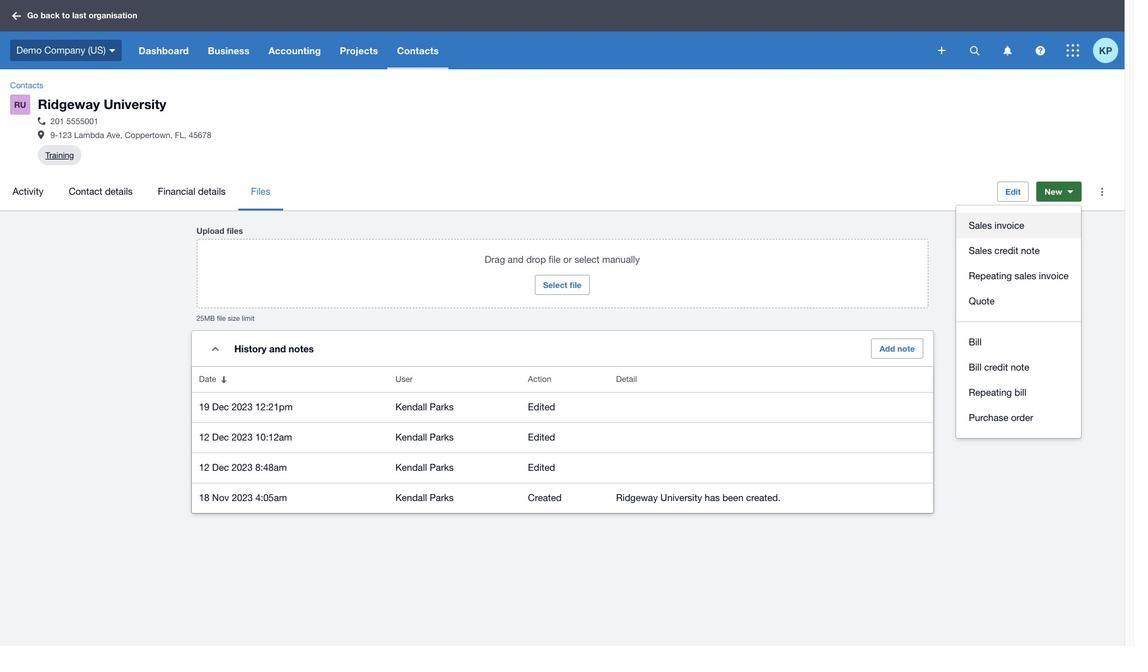 Task type: describe. For each thing, give the bounding box(es) containing it.
4:05am
[[256, 493, 287, 504]]

kendall parks for 12:21pm
[[396, 402, 454, 413]]

select file
[[543, 280, 582, 290]]

manually
[[603, 254, 640, 265]]

or
[[564, 254, 572, 265]]

ridgeway for ridgeway university has been created.
[[616, 493, 658, 504]]

parks for 19 dec 2023 12:21pm
[[430, 402, 454, 413]]

parks for 12 dec 2023 8:48am
[[430, 463, 454, 473]]

8:48am
[[255, 463, 287, 473]]

18
[[199, 493, 210, 504]]

history
[[234, 343, 267, 355]]

go
[[27, 10, 38, 20]]

123
[[58, 131, 72, 140]]

sales credit note
[[969, 246, 1040, 256]]

to
[[62, 10, 70, 20]]

12 for 12 dec 2023 8:48am
[[199, 463, 210, 473]]

fl,
[[175, 131, 187, 140]]

purchase
[[969, 413, 1009, 424]]

18 nov 2023 4:05am
[[199, 493, 287, 504]]

accounting button
[[259, 32, 331, 69]]

repeating sales invoice
[[969, 271, 1069, 282]]

svg image inside demo company (us) popup button
[[109, 49, 115, 52]]

created
[[528, 493, 562, 504]]

financial
[[158, 186, 195, 197]]

files
[[251, 186, 271, 197]]

note for bill credit note
[[1011, 362, 1030, 373]]

note inside button
[[898, 344, 915, 354]]

ridgeway university has been created.
[[616, 493, 781, 504]]

(us)
[[88, 45, 106, 55]]

sales invoice
[[969, 220, 1025, 231]]

new
[[1045, 187, 1063, 197]]

company
[[44, 45, 85, 55]]

projects button
[[331, 32, 388, 69]]

ave,
[[107, 131, 123, 140]]

list of history for this document element
[[192, 367, 934, 514]]

demo company (us)
[[16, 45, 106, 55]]

19 dec 2023 12:21pm
[[199, 402, 293, 413]]

repeating sales invoice link
[[957, 264, 1082, 289]]

kendall parks for 4:05am
[[396, 493, 454, 504]]

new button
[[1037, 182, 1082, 202]]

training
[[45, 151, 74, 160]]

lambda
[[74, 131, 104, 140]]

1 horizontal spatial svg image
[[938, 47, 946, 54]]

quote link
[[957, 289, 1082, 314]]

file for select file
[[570, 280, 582, 290]]

contacts for the contacts 'link'
[[10, 81, 43, 90]]

ridgeway university
[[38, 97, 166, 112]]

dec for 12 dec 2023 10:12am
[[212, 432, 229, 443]]

kendall for 18 nov 2023 4:05am
[[396, 493, 427, 504]]

financial details
[[158, 186, 226, 197]]

select
[[575, 254, 600, 265]]

svg image inside go back to last organisation link
[[12, 12, 21, 20]]

9-
[[50, 131, 58, 140]]

organisation
[[89, 10, 137, 20]]

activity
[[13, 186, 43, 197]]

order
[[1012, 413, 1034, 424]]

financial details button
[[145, 173, 238, 211]]

drag and drop file or select manually
[[485, 254, 640, 265]]

kendall for 12 dec 2023 10:12am
[[396, 432, 427, 443]]

repeating bill link
[[957, 381, 1082, 406]]

bill for bill credit note
[[969, 362, 982, 373]]

dashboard link
[[129, 32, 198, 69]]

business button
[[198, 32, 259, 69]]

credit for sales
[[995, 246, 1019, 256]]

sales credit note link
[[957, 239, 1082, 264]]

25mb file size limit
[[197, 315, 255, 323]]

2023 for 10:12am
[[232, 432, 253, 443]]

action
[[528, 375, 552, 384]]

parks for 18 nov 2023 4:05am
[[430, 493, 454, 504]]

kendall parks for 8:48am
[[396, 463, 454, 473]]

parks for 12 dec 2023 10:12am
[[430, 432, 454, 443]]

select
[[543, 280, 568, 290]]

contact details button
[[56, 173, 145, 211]]

detail
[[616, 375, 637, 384]]

purchase order
[[969, 413, 1034, 424]]

banner containing kp
[[0, 0, 1125, 69]]

size
[[228, 315, 240, 323]]

demo
[[16, 45, 42, 55]]

add
[[880, 344, 896, 354]]

12 dec 2023 10:12am
[[199, 432, 292, 443]]

note for sales credit note
[[1022, 246, 1040, 256]]

kendall for 12 dec 2023 8:48am
[[396, 463, 427, 473]]

kendall parks for 10:12am
[[396, 432, 454, 443]]

action button
[[521, 367, 609, 393]]

created.
[[747, 493, 781, 504]]

sales for sales credit note
[[969, 246, 993, 256]]

kp
[[1100, 44, 1113, 56]]

repeating bill
[[969, 388, 1027, 398]]

been
[[723, 493, 744, 504]]

details for financial details
[[198, 186, 226, 197]]

menu containing activity
[[0, 173, 988, 211]]

training button
[[45, 145, 74, 165]]

12:21pm
[[255, 402, 293, 413]]

1 horizontal spatial file
[[549, 254, 561, 265]]

date
[[199, 375, 216, 384]]

and for history
[[269, 343, 286, 355]]

kendall for 19 dec 2023 12:21pm
[[396, 402, 427, 413]]

repeating for repeating bill
[[969, 388, 1013, 398]]

file for 25mb file size limit
[[217, 315, 226, 323]]



Task type: vqa. For each thing, say whether or not it's contained in the screenshot.
the add more details for polished, professional invoices.
no



Task type: locate. For each thing, give the bounding box(es) containing it.
credit inside "link"
[[985, 362, 1009, 373]]

edit
[[1006, 187, 1021, 197]]

1 kendall from the top
[[396, 402, 427, 413]]

university left has
[[661, 493, 703, 504]]

2 details from the left
[[198, 186, 226, 197]]

file right 'select'
[[570, 280, 582, 290]]

bill credit note
[[969, 362, 1030, 373]]

12 down 19
[[199, 432, 210, 443]]

note inside "link"
[[1011, 362, 1030, 373]]

0 vertical spatial university
[[104, 97, 166, 112]]

contact details
[[69, 186, 133, 197]]

9-123 lambda ave, coppertown, fl, 45678
[[50, 131, 212, 140]]

bill inside bill link
[[969, 337, 982, 348]]

2023 left 8:48am
[[232, 463, 253, 473]]

sales
[[1015, 271, 1037, 282]]

1 vertical spatial university
[[661, 493, 703, 504]]

dec for 19 dec 2023 12:21pm
[[212, 402, 229, 413]]

upload
[[197, 226, 225, 236]]

45678
[[189, 131, 212, 140]]

edit button
[[998, 182, 1030, 202]]

note
[[1022, 246, 1040, 256], [898, 344, 915, 354], [1011, 362, 1030, 373]]

1 vertical spatial credit
[[985, 362, 1009, 373]]

credit up "repeating bill"
[[985, 362, 1009, 373]]

bill link
[[957, 330, 1082, 355]]

note down bill link
[[1011, 362, 1030, 373]]

ridgeway
[[38, 97, 100, 112], [616, 493, 658, 504]]

university up 9-123 lambda ave, coppertown, fl, 45678
[[104, 97, 166, 112]]

university inside list of history for this document element
[[661, 493, 703, 504]]

purchase order link
[[957, 406, 1082, 431]]

contacts up ru
[[10, 81, 43, 90]]

5555001
[[66, 117, 98, 126]]

accounting
[[269, 45, 321, 56]]

svg image
[[12, 12, 21, 20], [1067, 44, 1080, 57], [970, 46, 980, 55], [1004, 46, 1012, 55], [1036, 46, 1045, 55]]

contacts link
[[5, 80, 48, 92]]

201 5555001
[[50, 117, 98, 126]]

add note button
[[872, 339, 924, 359]]

4 2023 from the top
[[232, 493, 253, 504]]

business
[[208, 45, 250, 56]]

credit for bill
[[985, 362, 1009, 373]]

quote
[[969, 296, 995, 307]]

create new document menu list box
[[957, 206, 1082, 439]]

0 vertical spatial file
[[549, 254, 561, 265]]

repeating
[[969, 271, 1013, 282], [969, 388, 1013, 398]]

3 dec from the top
[[212, 463, 229, 473]]

0 vertical spatial note
[[1022, 246, 1040, 256]]

contacts inside 'link'
[[10, 81, 43, 90]]

2023 up 12 dec 2023 10:12am
[[232, 402, 253, 413]]

2 vertical spatial dec
[[212, 463, 229, 473]]

kp button
[[1094, 32, 1125, 69]]

1 sales from the top
[[969, 220, 993, 231]]

2 vertical spatial file
[[217, 315, 226, 323]]

4 parks from the top
[[430, 493, 454, 504]]

0 vertical spatial 12
[[199, 432, 210, 443]]

10:12am
[[255, 432, 292, 443]]

bill up "repeating bill"
[[969, 362, 982, 373]]

2 vertical spatial edited
[[528, 463, 555, 473]]

0 vertical spatial sales
[[969, 220, 993, 231]]

3 edited from the top
[[528, 463, 555, 473]]

details right financial
[[198, 186, 226, 197]]

1 2023 from the top
[[232, 402, 253, 413]]

sales
[[969, 220, 993, 231], [969, 246, 993, 256]]

dec up nov
[[212, 463, 229, 473]]

1 vertical spatial invoice
[[1040, 271, 1069, 282]]

1 vertical spatial dec
[[212, 432, 229, 443]]

12 up 18
[[199, 463, 210, 473]]

0 horizontal spatial svg image
[[109, 49, 115, 52]]

menu
[[0, 173, 988, 211]]

dec right 19
[[212, 402, 229, 413]]

drop
[[527, 254, 546, 265]]

note up sales
[[1022, 246, 1040, 256]]

1 horizontal spatial contacts
[[397, 45, 439, 56]]

go back to last organisation link
[[8, 5, 145, 27]]

0 vertical spatial contacts
[[397, 45, 439, 56]]

0 horizontal spatial contacts
[[10, 81, 43, 90]]

file left "size"
[[217, 315, 226, 323]]

repeating up purchase
[[969, 388, 1013, 398]]

3 2023 from the top
[[232, 463, 253, 473]]

1 vertical spatial and
[[269, 343, 286, 355]]

0 vertical spatial dec
[[212, 402, 229, 413]]

sales down sales invoice on the right of the page
[[969, 246, 993, 256]]

0 vertical spatial and
[[508, 254, 524, 265]]

1 dec from the top
[[212, 402, 229, 413]]

dec for 12 dec 2023 8:48am
[[212, 463, 229, 473]]

1 vertical spatial bill
[[969, 362, 982, 373]]

2 bill from the top
[[969, 362, 982, 373]]

1 repeating from the top
[[969, 271, 1013, 282]]

3 parks from the top
[[430, 463, 454, 473]]

toggle image
[[212, 347, 219, 351]]

contacts right projects
[[397, 45, 439, 56]]

0 horizontal spatial file
[[217, 315, 226, 323]]

0 vertical spatial invoice
[[995, 220, 1025, 231]]

user button
[[388, 367, 521, 393]]

2023 for 12:21pm
[[232, 402, 253, 413]]

19
[[199, 402, 210, 413]]

2 horizontal spatial file
[[570, 280, 582, 290]]

contact
[[69, 186, 102, 197]]

1 vertical spatial 12
[[199, 463, 210, 473]]

select file button
[[535, 275, 590, 295]]

ridgeway for ridgeway university
[[38, 97, 100, 112]]

details
[[105, 186, 133, 197], [198, 186, 226, 197]]

1 horizontal spatial university
[[661, 493, 703, 504]]

0 vertical spatial ridgeway
[[38, 97, 100, 112]]

25mb
[[197, 315, 215, 323]]

detail button
[[609, 367, 934, 393]]

2 dec from the top
[[212, 432, 229, 443]]

1 vertical spatial file
[[570, 280, 582, 290]]

dec up 12 dec 2023 8:48am
[[212, 432, 229, 443]]

kendall
[[396, 402, 427, 413], [396, 432, 427, 443], [396, 463, 427, 473], [396, 493, 427, 504]]

1 bill from the top
[[969, 337, 982, 348]]

details inside the financial details button
[[198, 186, 226, 197]]

2 edited from the top
[[528, 432, 555, 443]]

ru
[[14, 100, 26, 110]]

credit
[[995, 246, 1019, 256], [985, 362, 1009, 373]]

activity button
[[0, 173, 56, 211]]

1 vertical spatial edited
[[528, 432, 555, 443]]

go back to last organisation
[[27, 10, 137, 20]]

2 2023 from the top
[[232, 432, 253, 443]]

0 horizontal spatial ridgeway
[[38, 97, 100, 112]]

bill
[[969, 337, 982, 348], [969, 362, 982, 373]]

2 kendall parks from the top
[[396, 432, 454, 443]]

dashboard
[[139, 45, 189, 56]]

0 horizontal spatial invoice
[[995, 220, 1025, 231]]

1 vertical spatial note
[[898, 344, 915, 354]]

0 vertical spatial credit
[[995, 246, 1019, 256]]

0 vertical spatial bill
[[969, 337, 982, 348]]

0 horizontal spatial university
[[104, 97, 166, 112]]

12 for 12 dec 2023 10:12am
[[199, 432, 210, 443]]

1 horizontal spatial ridgeway
[[616, 493, 658, 504]]

sales up sales credit note
[[969, 220, 993, 231]]

drag
[[485, 254, 505, 265]]

bill inside bill credit note "link"
[[969, 362, 982, 373]]

1 parks from the top
[[430, 402, 454, 413]]

file left "or"
[[549, 254, 561, 265]]

2 repeating from the top
[[969, 388, 1013, 398]]

bill
[[1015, 388, 1027, 398]]

1 edited from the top
[[528, 402, 555, 413]]

0 horizontal spatial details
[[105, 186, 133, 197]]

2 vertical spatial note
[[1011, 362, 1030, 373]]

0 vertical spatial repeating
[[969, 271, 1013, 282]]

university for ridgeway university
[[104, 97, 166, 112]]

201
[[50, 117, 64, 126]]

files button
[[238, 173, 283, 211]]

group containing sales invoice
[[957, 206, 1082, 439]]

kendall parks
[[396, 402, 454, 413], [396, 432, 454, 443], [396, 463, 454, 473], [396, 493, 454, 504]]

bill up bill credit note
[[969, 337, 982, 348]]

2 parks from the top
[[430, 432, 454, 443]]

group
[[957, 206, 1082, 439]]

1 12 from the top
[[199, 432, 210, 443]]

3 kendall parks from the top
[[396, 463, 454, 473]]

2 sales from the top
[[969, 246, 993, 256]]

invoice
[[995, 220, 1025, 231], [1040, 271, 1069, 282]]

limit
[[242, 315, 255, 323]]

2 12 from the top
[[199, 463, 210, 473]]

contacts inside dropdown button
[[397, 45, 439, 56]]

2023 for 4:05am
[[232, 493, 253, 504]]

contacts for contacts dropdown button in the top of the page
[[397, 45, 439, 56]]

4 kendall parks from the top
[[396, 493, 454, 504]]

contacts button
[[388, 32, 449, 69]]

and left notes
[[269, 343, 286, 355]]

0 horizontal spatial and
[[269, 343, 286, 355]]

file inside button
[[570, 280, 582, 290]]

sales for sales invoice
[[969, 220, 993, 231]]

details for contact details
[[105, 186, 133, 197]]

invoice up sales credit note
[[995, 220, 1025, 231]]

user
[[396, 375, 413, 384]]

billing address image
[[38, 130, 44, 139]]

bill for bill
[[969, 337, 982, 348]]

edited
[[528, 402, 555, 413], [528, 432, 555, 443], [528, 463, 555, 473]]

last
[[72, 10, 86, 20]]

and left drop
[[508, 254, 524, 265]]

svg image
[[938, 47, 946, 54], [109, 49, 115, 52]]

edited for 10:12am
[[528, 432, 555, 443]]

sales invoice link
[[957, 213, 1082, 239]]

1 horizontal spatial and
[[508, 254, 524, 265]]

banner
[[0, 0, 1125, 69]]

edited for 8:48am
[[528, 463, 555, 473]]

phone number image
[[38, 117, 45, 125]]

coppertown,
[[125, 131, 173, 140]]

bill credit note link
[[957, 355, 1082, 381]]

2023
[[232, 402, 253, 413], [232, 432, 253, 443], [232, 463, 253, 473], [232, 493, 253, 504]]

3 kendall from the top
[[396, 463, 427, 473]]

invoice right sales
[[1040, 271, 1069, 282]]

4 kendall from the top
[[396, 493, 427, 504]]

files
[[227, 226, 243, 236]]

and for drag
[[508, 254, 524, 265]]

0 vertical spatial edited
[[528, 402, 555, 413]]

2023 up 12 dec 2023 8:48am
[[232, 432, 253, 443]]

details inside contact details button
[[105, 186, 133, 197]]

repeating up quote in the top right of the page
[[969, 271, 1013, 282]]

ridgeway inside list of history for this document element
[[616, 493, 658, 504]]

1 vertical spatial contacts
[[10, 81, 43, 90]]

2023 right nov
[[232, 493, 253, 504]]

1 kendall parks from the top
[[396, 402, 454, 413]]

toggle button
[[203, 336, 228, 362]]

1 vertical spatial repeating
[[969, 388, 1013, 398]]

1 horizontal spatial invoice
[[1040, 271, 1069, 282]]

credit down sales invoice on the right of the page
[[995, 246, 1019, 256]]

1 vertical spatial sales
[[969, 246, 993, 256]]

projects
[[340, 45, 378, 56]]

details right contact
[[105, 186, 133, 197]]

university for ridgeway university has been created.
[[661, 493, 703, 504]]

notes
[[289, 343, 314, 355]]

add note
[[880, 344, 915, 354]]

edited for 12:21pm
[[528, 402, 555, 413]]

actions menu image
[[1090, 179, 1115, 205]]

repeating for repeating sales invoice
[[969, 271, 1013, 282]]

dec
[[212, 402, 229, 413], [212, 432, 229, 443], [212, 463, 229, 473]]

1 details from the left
[[105, 186, 133, 197]]

1 vertical spatial ridgeway
[[616, 493, 658, 504]]

2 kendall from the top
[[396, 432, 427, 443]]

date button
[[192, 367, 388, 393]]

note right add
[[898, 344, 915, 354]]

has
[[705, 493, 720, 504]]

2023 for 8:48am
[[232, 463, 253, 473]]

1 horizontal spatial details
[[198, 186, 226, 197]]



